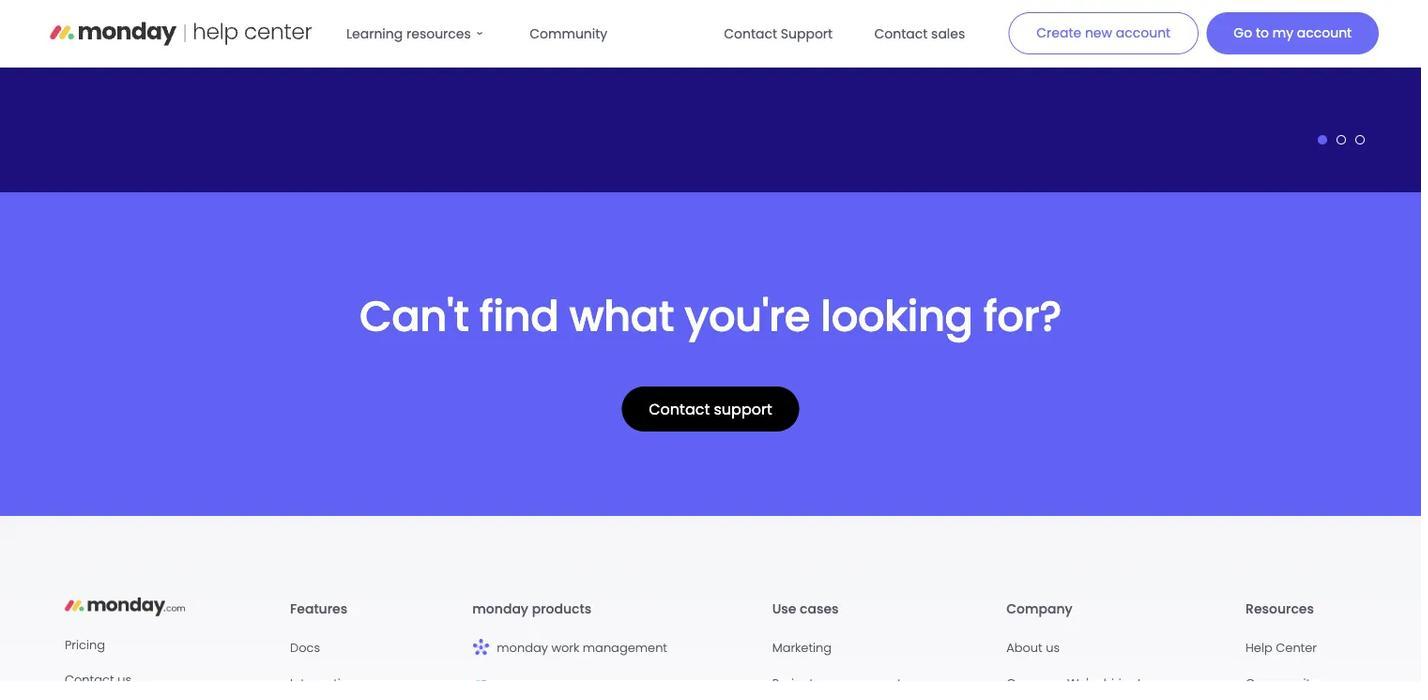 Task type: vqa. For each thing, say whether or not it's contained in the screenshot.
first Billed from the left
no



Task type: describe. For each thing, give the bounding box(es) containing it.
contact support
[[649, 399, 772, 420]]

help
[[1246, 640, 1273, 657]]

us
[[1046, 640, 1060, 657]]

new
[[1085, 24, 1112, 42]]

marketing
[[772, 640, 832, 657]]

center
[[1276, 640, 1317, 657]]

company
[[1007, 600, 1073, 618]]

go to my account link
[[1207, 12, 1379, 54]]

learning resources link
[[335, 15, 499, 53]]

2 account from the left
[[1297, 24, 1352, 42]]

support
[[781, 24, 833, 43]]

community
[[530, 24, 608, 43]]

crm icon footer image
[[473, 678, 489, 682]]

monday for monday work management
[[497, 640, 548, 657]]

create new account
[[1037, 24, 1171, 42]]

monday products
[[473, 600, 592, 618]]

marketing link
[[772, 639, 832, 658]]

what
[[569, 286, 674, 346]]

help center
[[1246, 640, 1317, 657]]

create
[[1037, 24, 1082, 42]]

resources
[[406, 24, 471, 43]]

can't
[[360, 286, 469, 346]]

footer wm logo image
[[473, 639, 489, 656]]

contact support link
[[622, 387, 799, 432]]

help center link
[[1246, 639, 1317, 658]]

about us
[[1007, 640, 1060, 657]]

resources
[[1246, 600, 1314, 618]]

for?
[[984, 286, 1062, 346]]

find
[[479, 286, 559, 346]]

use
[[772, 600, 797, 618]]

contact for contact support
[[649, 399, 710, 420]]

contact support
[[724, 24, 833, 43]]

to
[[1256, 24, 1269, 42]]

contact sales
[[874, 24, 965, 43]]

community link
[[518, 15, 619, 53]]

monday.com logo image
[[50, 15, 313, 53]]

about
[[1007, 640, 1043, 657]]

contact for contact support
[[724, 24, 777, 43]]

contact sales link
[[863, 15, 977, 53]]

about us link
[[1007, 639, 1060, 658]]



Task type: locate. For each thing, give the bounding box(es) containing it.
contact
[[724, 24, 777, 43], [874, 24, 928, 43], [649, 399, 710, 420]]

monday
[[473, 600, 529, 618], [497, 640, 548, 657]]

looking
[[821, 286, 973, 346]]

my
[[1273, 24, 1294, 42]]

tab list
[[0, 132, 1421, 155]]

account inside 'link'
[[1116, 24, 1171, 42]]

pricing
[[65, 636, 105, 653]]

0 vertical spatial monday
[[473, 600, 529, 618]]

contact support link
[[713, 15, 844, 53]]

create new account link
[[1009, 12, 1199, 54]]

monday work management
[[497, 640, 667, 657]]

monday logo image
[[65, 591, 185, 621]]

sales
[[931, 24, 965, 43]]

1 horizontal spatial account
[[1297, 24, 1352, 42]]

monday up 'footer wm logo'
[[473, 600, 529, 618]]

products
[[532, 600, 592, 618]]

contact left sales
[[874, 24, 928, 43]]

0 horizontal spatial contact
[[649, 399, 710, 420]]

go
[[1234, 24, 1253, 42]]

2 horizontal spatial contact
[[874, 24, 928, 43]]

features
[[290, 600, 348, 618]]

pricing link
[[65, 636, 105, 654]]

1 horizontal spatial contact
[[724, 24, 777, 43]]

1 vertical spatial monday
[[497, 640, 548, 657]]

you're
[[685, 286, 810, 346]]

cases
[[800, 600, 839, 618]]

0 horizontal spatial account
[[1116, 24, 1171, 42]]

use cases
[[772, 600, 839, 618]]

learning
[[346, 24, 403, 43]]

can't find what you're looking for?
[[360, 286, 1062, 346]]

contact left the support
[[724, 24, 777, 43]]

contact left support
[[649, 399, 710, 420]]

account right "my"
[[1297, 24, 1352, 42]]

1 account from the left
[[1116, 24, 1171, 42]]

support
[[714, 399, 772, 420]]

account
[[1116, 24, 1171, 42], [1297, 24, 1352, 42]]

monday work management link
[[473, 639, 667, 661]]

monday for monday products
[[473, 600, 529, 618]]

monday down monday products
[[497, 640, 548, 657]]

account right new at the right top
[[1116, 24, 1171, 42]]

docs
[[290, 640, 320, 657]]

work
[[551, 640, 579, 657]]

go to my account
[[1234, 24, 1352, 42]]

contact for contact sales
[[874, 24, 928, 43]]

management
[[583, 640, 667, 657]]

docs link
[[290, 639, 320, 658]]

learning resources
[[346, 24, 471, 43]]



